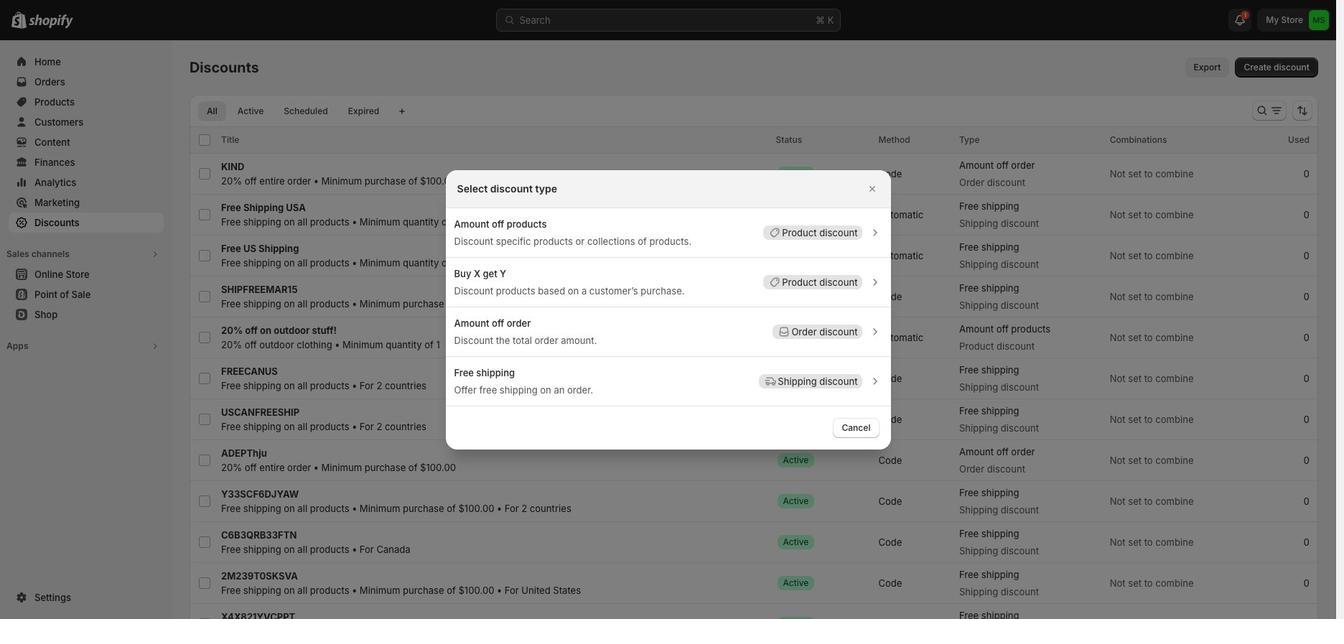 Task type: describe. For each thing, give the bounding box(es) containing it.
shopify image
[[29, 14, 73, 29]]



Task type: vqa. For each thing, say whether or not it's contained in the screenshot.
dialog
yes



Task type: locate. For each thing, give the bounding box(es) containing it.
tab list
[[195, 101, 391, 121]]

dialog
[[0, 170, 1337, 449]]



